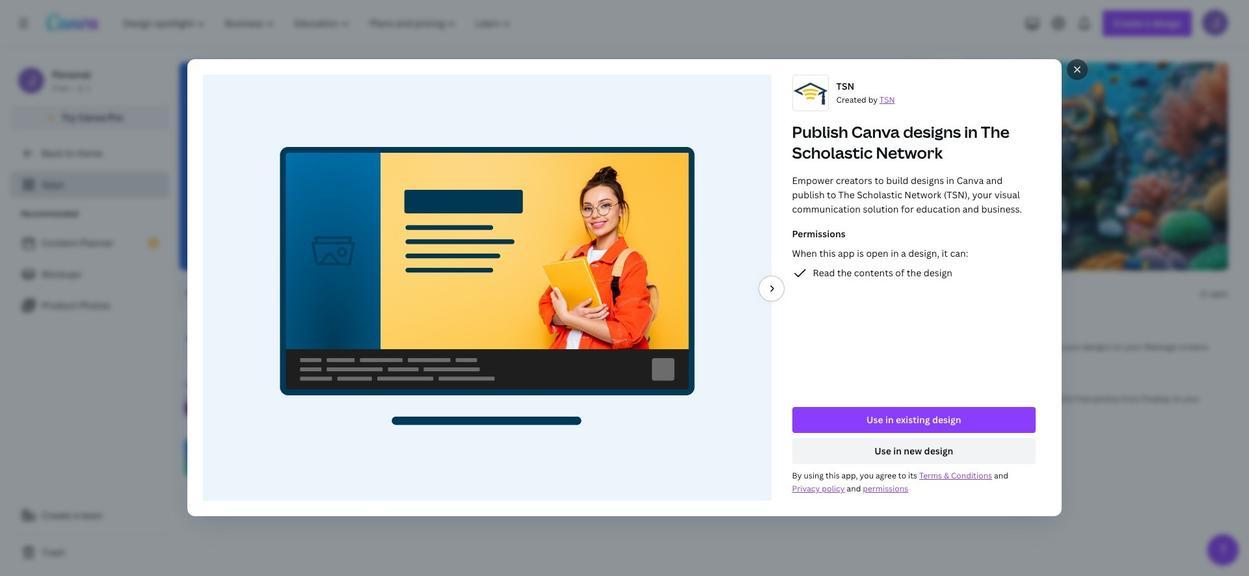 Task type: describe. For each thing, give the bounding box(es) containing it.
Input field to search for apps search field
[[206, 282, 388, 307]]



Task type: locate. For each thing, give the bounding box(es) containing it.
list
[[10, 230, 169, 319]]

top level navigation element
[[115, 10, 523, 36]]

an image with a cursor next to a text box containing the prompt "a cat going scuba diving" to generate an image. the generated image of a cat doing scuba diving is behind the text box. image
[[858, 62, 1229, 271]]



Task type: vqa. For each thing, say whether or not it's contained in the screenshot.
2nd group from the right
no



